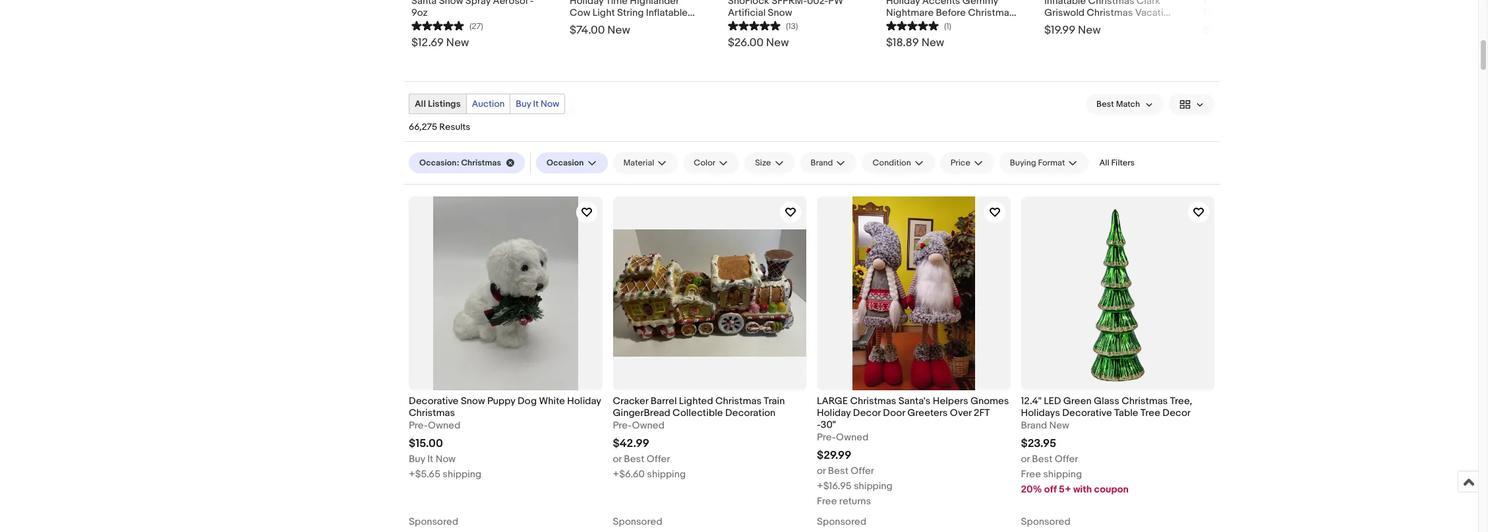 Task type: describe. For each thing, give the bounding box(es) containing it.
highlander
[[630, 0, 679, 7]]

all listings link
[[410, 94, 466, 113]]

collectible
[[673, 407, 723, 419]]

tree,
[[1171, 395, 1193, 407]]

$18.89 new
[[887, 36, 945, 49]]

buying
[[1010, 158, 1037, 168]]

santa snow spray aerosol - 9oz link
[[412, 0, 544, 19]]

price button
[[941, 152, 995, 173]]

coupon
[[1095, 483, 1129, 496]]

sponsored for pre-
[[817, 516, 867, 528]]

(1) link
[[887, 19, 952, 32]]

buy it now link
[[511, 94, 565, 113]]

cracker
[[613, 395, 649, 407]]

cracker barrel lighted christmas train gingerbread collectible decoration link
[[613, 395, 807, 419]]

christmas left clark
[[1087, 7, 1134, 19]]

lighted
[[679, 395, 713, 407]]

$18.89
[[887, 36, 919, 49]]

all for all filters
[[1100, 158, 1110, 168]]

pre- inside decorative snow puppy dog white holiday christmas pre-owned $15.00 buy it now +$5.65 shipping
[[409, 419, 428, 432]]

resin
[[1268, 7, 1293, 19]]

holiday time highlander cow light string inflatable figurine - brown link
[[570, 0, 702, 31]]

pre- inside large christmas santa's helpers gnomes holiday decor door greeters over 2ft -30" pre-owned $29.99 or best offer +$16.95 shipping free returns
[[817, 431, 836, 444]]

helpers
[[933, 395, 969, 407]]

owned inside cracker barrel lighted christmas train gingerbread collectible decoration pre-owned $42.99 or best offer +$6.60 shipping
[[632, 419, 665, 432]]

off
[[1045, 483, 1057, 496]]

train
[[764, 395, 785, 407]]

christmas up the gemmy
[[1089, 0, 1135, 7]]

play
[[1242, 7, 1265, 19]]

green
[[1064, 395, 1092, 407]]

buddy
[[1063, 18, 1092, 31]]

1 horizontal spatial now
[[541, 98, 560, 110]]

gingerbread
[[613, 407, 671, 419]]

material
[[624, 158, 655, 168]]

inflatable inside holiday time highlander cow light string inflatable figurine - brown
[[646, 7, 688, 19]]

christmas inside 12.4" led green glass christmas tree, holidays decorative table tree decor brand new $23.95 or best offer free shipping 20% off 5+ with coupon
[[1122, 395, 1168, 407]]

spray
[[466, 0, 491, 7]]

or inside cracker barrel lighted christmas train gingerbread collectible decoration pre-owned $42.99 or best offer +$6.60 shipping
[[613, 453, 622, 466]]

- inside holiday time highlander cow light string inflatable figurine - brown
[[608, 18, 612, 31]]

figurine inside 'tails with heart 6010750 fao time to play resin christmas mouse figurine'
[[1284, 18, 1320, 31]]

$12.69 new
[[412, 36, 469, 49]]

shipping inside 12.4" led green glass christmas tree, holidays decorative table tree decor brand new $23.95 or best offer free shipping 20% off 5+ with coupon
[[1044, 468, 1083, 481]]

or inside large christmas santa's helpers gnomes holiday decor door greeters over 2ft -30" pre-owned $29.99 or best offer +$16.95 shipping free returns
[[817, 465, 826, 478]]

or inside 12.4" led green glass christmas tree, holidays decorative table tree decor brand new $23.95 or best offer free shipping 20% off 5+ with coupon
[[1021, 453, 1030, 466]]

santa
[[412, 0, 437, 7]]

gemmy
[[1113, 18, 1149, 31]]

new inside 12.4" led green glass christmas tree, holidays decorative table tree decor brand new $23.95 or best offer free shipping 20% off 5+ with coupon
[[1050, 419, 1070, 432]]

view: gallery view image
[[1180, 97, 1205, 111]]

1 horizontal spatial buy
[[516, 98, 531, 110]]

white
[[539, 395, 565, 407]]

brand inside dropdown button
[[811, 158, 833, 168]]

$29.99
[[817, 449, 852, 462]]

tails
[[1203, 0, 1223, 7]]

$19.99 new
[[1045, 24, 1101, 37]]

mouse
[[1252, 18, 1282, 31]]

holidays
[[1021, 407, 1061, 419]]

santa snow spray aerosol - 9oz
[[412, 0, 534, 19]]

$26.00 new
[[728, 36, 789, 49]]

with
[[1074, 483, 1092, 496]]

now inside decorative snow puppy dog white holiday christmas pre-owned $15.00 buy it now +$5.65 shipping
[[436, 453, 456, 466]]

buy inside decorative snow puppy dog white holiday christmas pre-owned $15.00 buy it now +$5.65 shipping
[[409, 453, 425, 466]]

size
[[755, 158, 771, 168]]

occasion: christmas link
[[409, 152, 525, 173]]

table
[[1115, 407, 1139, 419]]

fao
[[1316, 0, 1335, 7]]

- inside large christmas santa's helpers gnomes holiday decor door greeters over 2ft -30" pre-owned $29.99 or best offer +$16.95 shipping free returns
[[817, 419, 821, 431]]

owned inside decorative snow puppy dog white holiday christmas pre-owned $15.00 buy it now +$5.65 shipping
[[428, 419, 461, 432]]

cow
[[570, 7, 591, 19]]

new for $19.99 new
[[1079, 24, 1101, 37]]

format
[[1039, 158, 1066, 168]]

decor inside 12.4" led green glass christmas tree, holidays decorative table tree decor brand new $23.95 or best offer free shipping 20% off 5+ with coupon
[[1163, 407, 1191, 419]]

12.4" led green glass christmas tree, holidays decorative table tree decor link
[[1021, 395, 1215, 419]]

decorative inside 12.4" led green glass christmas tree, holidays decorative table tree decor brand new $23.95 or best offer free shipping 20% off 5+ with coupon
[[1063, 407, 1113, 419]]

(27) link
[[412, 19, 484, 32]]

shipping inside cracker barrel lighted christmas train gingerbread collectible decoration pre-owned $42.99 or best offer +$6.60 shipping
[[647, 468, 686, 481]]

owned inside large christmas santa's helpers gnomes holiday decor door greeters over 2ft -30" pre-owned $29.99 or best offer +$16.95 shipping free returns
[[836, 431, 869, 444]]

christmas inside 'tails with heart 6010750 fao time to play resin christmas mouse figurine'
[[1203, 18, 1249, 31]]

christmas inside cracker barrel lighted christmas train gingerbread collectible decoration pre-owned $42.99 or best offer +$6.60 shipping
[[716, 395, 762, 407]]

santa's
[[899, 395, 931, 407]]

to
[[1227, 7, 1240, 19]]

(13) link
[[728, 19, 798, 32]]

clark
[[1137, 0, 1161, 7]]

color
[[694, 158, 716, 168]]

occasion: christmas
[[420, 158, 501, 168]]

condition
[[873, 158, 911, 168]]

size button
[[745, 152, 795, 173]]

barrel
[[651, 395, 677, 407]]

12.4"
[[1021, 395, 1042, 407]]

all listings
[[415, 98, 461, 110]]

greeters
[[908, 407, 948, 419]]

glass
[[1094, 395, 1120, 407]]

new for $18.89 new
[[922, 36, 945, 49]]

decorative snow puppy dog white holiday christmas link
[[409, 395, 603, 419]]

5 out of 5 stars image
[[887, 19, 939, 32]]

car
[[1045, 18, 1061, 31]]

cracker barrel lighted christmas train gingerbread collectible decoration pre-owned $42.99 or best offer +$6.60 shipping
[[613, 395, 785, 481]]

6010750
[[1275, 0, 1314, 7]]

snoflock
[[728, 0, 770, 7]]

all for all listings
[[415, 98, 426, 110]]

best inside dropdown button
[[1097, 99, 1115, 110]]

sponsored for offer
[[613, 516, 663, 528]]

large christmas santa's helpers gnomes holiday decor door greeters over 2ft -30" link
[[817, 395, 1011, 431]]

(27)
[[470, 21, 484, 32]]

listings
[[428, 98, 461, 110]]

large
[[817, 395, 848, 407]]

pre- inside cracker barrel lighted christmas train gingerbread collectible decoration pre-owned $42.99 or best offer +$6.60 shipping
[[613, 419, 632, 432]]



Task type: vqa. For each thing, say whether or not it's contained in the screenshot.
Pre- inside 'LARGE Christmas Santa's Helpers Gnomes Holiday Decor Door Greeters Over 2FT -30" Pre-Owned $29.99 or Best Offer +$16.95 shipping Free returns'
yes



Task type: locate. For each thing, give the bounding box(es) containing it.
occasion button
[[536, 152, 608, 173]]

best inside large christmas santa's helpers gnomes holiday decor door greeters over 2ft -30" pre-owned $29.99 or best offer +$16.95 shipping free returns
[[828, 465, 849, 478]]

0 horizontal spatial 4.8 out of 5 stars image
[[412, 19, 464, 32]]

inflatable up buddy
[[1045, 0, 1087, 7]]

2 4.8 out of 5 stars image from the left
[[728, 19, 781, 32]]

snow for decorative snow puppy dog white holiday christmas pre-owned $15.00 buy it now +$5.65 shipping
[[461, 395, 485, 407]]

christmas left tree,
[[1122, 395, 1168, 407]]

it down $15.00 at the left bottom of the page
[[428, 453, 434, 466]]

brand down the 'holidays' at bottom right
[[1021, 419, 1048, 432]]

2 vertical spatial -
[[817, 419, 821, 431]]

snow inside decorative snow puppy dog white holiday christmas pre-owned $15.00 buy it now +$5.65 shipping
[[461, 395, 485, 407]]

0 vertical spatial brand
[[811, 158, 833, 168]]

sponsored down +$6.60 on the bottom left
[[613, 516, 663, 528]]

snow inside snoflock sfprm-002-pw artificial snow
[[768, 7, 793, 19]]

1 vertical spatial it
[[428, 453, 434, 466]]

shipping up 5+
[[1044, 468, 1083, 481]]

new down (1)
[[922, 36, 945, 49]]

sponsored for $23.95
[[1021, 516, 1071, 528]]

$15.00
[[409, 437, 443, 450]]

0 horizontal spatial offer
[[647, 453, 670, 466]]

best match
[[1097, 99, 1141, 110]]

1 vertical spatial now
[[436, 453, 456, 466]]

decor inside large christmas santa's helpers gnomes holiday decor door greeters over 2ft -30" pre-owned $29.99 or best offer +$16.95 shipping free returns
[[853, 407, 881, 419]]

holiday for $15.00
[[567, 395, 601, 407]]

1 horizontal spatial pre-
[[613, 419, 632, 432]]

condition button
[[862, 152, 935, 173]]

snow inside santa snow spray aerosol - 9oz
[[439, 0, 463, 7]]

snow
[[439, 0, 463, 7], [768, 7, 793, 19], [461, 395, 485, 407]]

shipping right +$5.65
[[443, 468, 482, 481]]

owned up $15.00 at the left bottom of the page
[[428, 419, 461, 432]]

brand button
[[801, 152, 857, 173]]

offer up returns
[[851, 465, 875, 478]]

- right aerosol
[[530, 0, 534, 7]]

9oz
[[412, 7, 428, 19]]

with
[[1225, 0, 1246, 7]]

gnomes
[[971, 395, 1010, 407]]

figurine inside holiday time highlander cow light string inflatable figurine - brown
[[570, 18, 606, 31]]

brand right size dropdown button
[[811, 158, 833, 168]]

all
[[415, 98, 426, 110], [1100, 158, 1110, 168]]

0 horizontal spatial owned
[[428, 419, 461, 432]]

decorative inside decorative snow puppy dog white holiday christmas pre-owned $15.00 buy it now +$5.65 shipping
[[409, 395, 459, 407]]

0 vertical spatial led
[[1094, 18, 1111, 31]]

tails with heart 6010750 fao time to play resin christmas mouse figurine link
[[1203, 0, 1335, 31]]

0 vertical spatial -
[[530, 0, 534, 7]]

0 horizontal spatial -
[[530, 0, 534, 7]]

0 horizontal spatial all
[[415, 98, 426, 110]]

0 horizontal spatial figurine
[[570, 18, 606, 31]]

brand
[[811, 158, 833, 168], [1021, 419, 1048, 432]]

2 horizontal spatial -
[[817, 419, 821, 431]]

inflatable inside inflatable christmas clark griswold christmas vacation car buddy led gemmy
[[1045, 0, 1087, 7]]

$12.69
[[412, 36, 444, 49]]

it inside decorative snow puppy dog white holiday christmas pre-owned $15.00 buy it now +$5.65 shipping
[[428, 453, 434, 466]]

holiday up $74.00
[[570, 0, 604, 7]]

decor
[[853, 407, 881, 419], [1163, 407, 1191, 419]]

1 4.8 out of 5 stars image from the left
[[412, 19, 464, 32]]

brand inside 12.4" led green glass christmas tree, holidays decorative table tree decor brand new $23.95 or best offer free shipping 20% off 5+ with coupon
[[1021, 419, 1048, 432]]

buy it now
[[516, 98, 560, 110]]

1 sponsored from the left
[[409, 516, 459, 528]]

buying format
[[1010, 158, 1066, 168]]

1 horizontal spatial brand
[[1021, 419, 1048, 432]]

christmas up $15.00 at the left bottom of the page
[[409, 407, 455, 419]]

color button
[[684, 152, 740, 173]]

0 horizontal spatial pre-
[[409, 419, 428, 432]]

offer inside large christmas santa's helpers gnomes holiday decor door greeters over 2ft -30" pre-owned $29.99 or best offer +$16.95 shipping free returns
[[851, 465, 875, 478]]

buy up +$5.65
[[409, 453, 425, 466]]

offer down $42.99
[[647, 453, 670, 466]]

inflatable
[[1045, 0, 1087, 7], [646, 7, 688, 19]]

buy
[[516, 98, 531, 110], [409, 453, 425, 466]]

filters
[[1112, 158, 1135, 168]]

4.8 out of 5 stars image up $26.00 new
[[728, 19, 781, 32]]

match
[[1117, 99, 1141, 110]]

now down $15.00 at the left bottom of the page
[[436, 453, 456, 466]]

1 horizontal spatial owned
[[632, 419, 665, 432]]

pre- up $42.99
[[613, 419, 632, 432]]

heart
[[1248, 0, 1273, 7]]

best left match
[[1097, 99, 1115, 110]]

free inside 12.4" led green glass christmas tree, holidays decorative table tree decor brand new $23.95 or best offer free shipping 20% off 5+ with coupon
[[1021, 468, 1042, 481]]

2 horizontal spatial offer
[[1055, 453, 1079, 466]]

best down $42.99
[[624, 453, 645, 466]]

snow up (27) link
[[439, 0, 463, 7]]

new
[[608, 24, 631, 37], [1079, 24, 1101, 37], [1241, 24, 1264, 37], [446, 36, 469, 49], [767, 36, 789, 49], [922, 36, 945, 49], [1050, 419, 1070, 432]]

all filters
[[1100, 158, 1135, 168]]

time
[[1203, 7, 1225, 19]]

decor left door
[[853, 407, 881, 419]]

price
[[951, 158, 971, 168]]

results
[[440, 121, 471, 133]]

2ft
[[974, 407, 990, 419]]

new down play
[[1241, 24, 1264, 37]]

1 horizontal spatial offer
[[851, 465, 875, 478]]

1 vertical spatial buy
[[409, 453, 425, 466]]

1 horizontal spatial 4.8 out of 5 stars image
[[728, 19, 781, 32]]

pre-
[[409, 419, 428, 432], [613, 419, 632, 432], [817, 431, 836, 444]]

large christmas santa's helpers gnomes holiday decor door greeters over 2ft -30" pre-owned $29.99 or best offer +$16.95 shipping free returns
[[817, 395, 1010, 508]]

christmas left train
[[716, 395, 762, 407]]

shipping right +$6.60 on the bottom left
[[647, 468, 686, 481]]

all up 66,275
[[415, 98, 426, 110]]

2 decor from the left
[[1163, 407, 1191, 419]]

christmas inside large christmas santa's helpers gnomes holiday decor door greeters over 2ft -30" pre-owned $29.99 or best offer +$16.95 shipping free returns
[[851, 395, 897, 407]]

sponsored down returns
[[817, 516, 867, 528]]

1 vertical spatial all
[[1100, 158, 1110, 168]]

5+
[[1059, 483, 1072, 496]]

it right the auction
[[533, 98, 539, 110]]

christmas down with
[[1203, 18, 1249, 31]]

tails with heart 6010750 fao time to play resin christmas mouse figurine
[[1203, 0, 1335, 31]]

holiday inside large christmas santa's helpers gnomes holiday decor door greeters over 2ft -30" pre-owned $29.99 or best offer +$16.95 shipping free returns
[[817, 407, 851, 419]]

0 horizontal spatial decorative
[[409, 395, 459, 407]]

inflatable christmas clark griswold christmas vacation car buddy led gemmy
[[1045, 0, 1175, 31]]

led inside inflatable christmas clark griswold christmas vacation car buddy led gemmy
[[1094, 18, 1111, 31]]

sponsored
[[409, 516, 459, 528], [613, 516, 663, 528], [817, 516, 867, 528], [1021, 516, 1071, 528]]

0 vertical spatial all
[[415, 98, 426, 110]]

1 horizontal spatial decor
[[1163, 407, 1191, 419]]

1 vertical spatial led
[[1044, 395, 1062, 407]]

2 sponsored from the left
[[613, 516, 663, 528]]

all left filters
[[1100, 158, 1110, 168]]

holiday time highlander cow light string inflatable figurine - brown
[[570, 0, 688, 31]]

decorative snow puppy dog white holiday christmas image
[[409, 197, 603, 390]]

$42.99
[[613, 437, 650, 450]]

best inside 12.4" led green glass christmas tree, holidays decorative table tree decor brand new $23.95 or best offer free shipping 20% off 5+ with coupon
[[1033, 453, 1053, 466]]

christmas inside decorative snow puppy dog white holiday christmas pre-owned $15.00 buy it now +$5.65 shipping
[[409, 407, 455, 419]]

0 horizontal spatial now
[[436, 453, 456, 466]]

decorative snow puppy dog white holiday christmas pre-owned $15.00 buy it now +$5.65 shipping
[[409, 395, 601, 481]]

1 decor from the left
[[853, 407, 881, 419]]

led right the "12.4""
[[1044, 395, 1062, 407]]

0 horizontal spatial inflatable
[[646, 7, 688, 19]]

new down (27) link
[[446, 36, 469, 49]]

1 horizontal spatial inflatable
[[1045, 0, 1087, 7]]

offer
[[647, 453, 670, 466], [1055, 453, 1079, 466], [851, 465, 875, 478]]

shipping inside large christmas santa's helpers gnomes holiday decor door greeters over 2ft -30" pre-owned $29.99 or best offer +$16.95 shipping free returns
[[854, 480, 893, 493]]

shipping up returns
[[854, 480, 893, 493]]

occasion:
[[420, 158, 459, 168]]

decor right tree
[[1163, 407, 1191, 419]]

brown
[[614, 18, 642, 31]]

$26.50
[[1203, 24, 1239, 37]]

owned
[[428, 419, 461, 432], [632, 419, 665, 432], [836, 431, 869, 444]]

2 horizontal spatial pre-
[[817, 431, 836, 444]]

tree
[[1141, 407, 1161, 419]]

best inside cracker barrel lighted christmas train gingerbread collectible decoration pre-owned $42.99 or best offer +$6.60 shipping
[[624, 453, 645, 466]]

1 horizontal spatial -
[[608, 18, 612, 31]]

12.4" led green glass christmas tree, holidays decorative table tree decor image
[[1021, 197, 1215, 390]]

2 horizontal spatial owned
[[836, 431, 869, 444]]

auction
[[472, 98, 505, 110]]

decorative left table
[[1063, 407, 1113, 419]]

+$16.95
[[817, 480, 852, 493]]

occasion
[[547, 158, 584, 168]]

12.4" led green glass christmas tree, holidays decorative table tree decor brand new $23.95 or best offer free shipping 20% off 5+ with coupon
[[1021, 395, 1193, 496]]

4 sponsored from the left
[[1021, 516, 1071, 528]]

holiday up $29.99 at the right bottom
[[817, 407, 851, 419]]

+$5.65
[[409, 468, 441, 481]]

best match button
[[1087, 94, 1164, 115]]

string
[[617, 7, 644, 19]]

shipping inside decorative snow puppy dog white holiday christmas pre-owned $15.00 buy it now +$5.65 shipping
[[443, 468, 482, 481]]

owned up $29.99 at the right bottom
[[836, 431, 869, 444]]

0 vertical spatial it
[[533, 98, 539, 110]]

$26.50 new
[[1203, 24, 1264, 37]]

0 horizontal spatial brand
[[811, 158, 833, 168]]

snow for santa snow spray aerosol - 9oz
[[439, 0, 463, 7]]

(1)
[[945, 21, 952, 32]]

free down +$16.95
[[817, 495, 837, 508]]

0 vertical spatial free
[[1021, 468, 1042, 481]]

- inside santa snow spray aerosol - 9oz
[[530, 0, 534, 7]]

or up +$6.60 on the bottom left
[[613, 453, 622, 466]]

1 horizontal spatial or
[[817, 465, 826, 478]]

christmas right occasion:
[[461, 158, 501, 168]]

time
[[606, 0, 628, 7]]

vacation
[[1136, 7, 1175, 19]]

0 vertical spatial now
[[541, 98, 560, 110]]

+$6.60
[[613, 468, 645, 481]]

1 vertical spatial brand
[[1021, 419, 1048, 432]]

best down $23.95
[[1033, 453, 1053, 466]]

buy right 'auction' "link"
[[516, 98, 531, 110]]

0 horizontal spatial led
[[1044, 395, 1062, 407]]

sponsored for +$5.65
[[409, 516, 459, 528]]

decorative
[[409, 395, 459, 407], [1063, 407, 1113, 419]]

new for $26.00 new
[[767, 36, 789, 49]]

- left brown
[[608, 18, 612, 31]]

light
[[593, 7, 615, 19]]

snoflock sfprm-002-pw artificial snow
[[728, 0, 844, 19]]

0 vertical spatial buy
[[516, 98, 531, 110]]

4.8 out of 5 stars image for $26.00
[[728, 19, 781, 32]]

inflatable right string
[[646, 7, 688, 19]]

1 horizontal spatial led
[[1094, 18, 1111, 31]]

material button
[[613, 152, 678, 173]]

dog
[[518, 395, 537, 407]]

3 sponsored from the left
[[817, 516, 867, 528]]

002-
[[807, 0, 829, 7]]

buying format button
[[1000, 152, 1089, 173]]

sponsored down +$5.65
[[409, 516, 459, 528]]

christmas right the large
[[851, 395, 897, 407]]

led right buddy
[[1094, 18, 1111, 31]]

new right $19.99
[[1079, 24, 1101, 37]]

0 horizontal spatial buy
[[409, 453, 425, 466]]

door
[[883, 407, 906, 419]]

new down string
[[608, 24, 631, 37]]

- down the large
[[817, 419, 821, 431]]

holiday for $29.99
[[817, 407, 851, 419]]

new for $74.00 new
[[608, 24, 631, 37]]

4.8 out of 5 stars image
[[412, 19, 464, 32], [728, 19, 781, 32]]

0 horizontal spatial it
[[428, 453, 434, 466]]

all inside the all listings link
[[415, 98, 426, 110]]

large christmas santa's helpers gnomes holiday decor door greeters over 2ft -30" image
[[817, 197, 1011, 390]]

1 horizontal spatial it
[[533, 98, 539, 110]]

puppy
[[488, 395, 516, 407]]

2 figurine from the left
[[1284, 18, 1320, 31]]

offer inside 12.4" led green glass christmas tree, holidays decorative table tree decor brand new $23.95 or best offer free shipping 20% off 5+ with coupon
[[1055, 453, 1079, 466]]

1 horizontal spatial free
[[1021, 468, 1042, 481]]

0 horizontal spatial or
[[613, 453, 622, 466]]

owned down gingerbread
[[632, 419, 665, 432]]

holiday inside decorative snow puppy dog white holiday christmas pre-owned $15.00 buy it now +$5.65 shipping
[[567, 395, 601, 407]]

all inside all filters button
[[1100, 158, 1110, 168]]

snow up '(13)'
[[768, 7, 793, 19]]

0 horizontal spatial decor
[[853, 407, 881, 419]]

new down the 'holidays' at bottom right
[[1050, 419, 1070, 432]]

led
[[1094, 18, 1111, 31], [1044, 395, 1062, 407]]

decorative up $15.00 at the left bottom of the page
[[409, 395, 459, 407]]

or down $23.95
[[1021, 453, 1030, 466]]

66,275
[[409, 121, 437, 133]]

2 horizontal spatial or
[[1021, 453, 1030, 466]]

best up +$16.95
[[828, 465, 849, 478]]

pre- up $15.00 at the left bottom of the page
[[409, 419, 428, 432]]

4.8 out of 5 stars image for $12.69
[[412, 19, 464, 32]]

1 horizontal spatial all
[[1100, 158, 1110, 168]]

offer inside cracker barrel lighted christmas train gingerbread collectible decoration pre-owned $42.99 or best offer +$6.60 shipping
[[647, 453, 670, 466]]

holiday right 'white'
[[567, 395, 601, 407]]

new for $26.50 new
[[1241, 24, 1264, 37]]

1 horizontal spatial figurine
[[1284, 18, 1320, 31]]

1 vertical spatial free
[[817, 495, 837, 508]]

now up occasion
[[541, 98, 560, 110]]

led inside 12.4" led green glass christmas tree, holidays decorative table tree decor brand new $23.95 or best offer free shipping 20% off 5+ with coupon
[[1044, 395, 1062, 407]]

30"
[[821, 419, 836, 431]]

griswold
[[1045, 7, 1085, 19]]

1 horizontal spatial decorative
[[1063, 407, 1113, 419]]

0 horizontal spatial free
[[817, 495, 837, 508]]

new for $12.69 new
[[446, 36, 469, 49]]

pre- down the 30"
[[817, 431, 836, 444]]

sponsored down off
[[1021, 516, 1071, 528]]

snow left puppy
[[461, 395, 485, 407]]

free inside large christmas santa's helpers gnomes holiday decor door greeters over 2ft -30" pre-owned $29.99 or best offer +$16.95 shipping free returns
[[817, 495, 837, 508]]

1 vertical spatial -
[[608, 18, 612, 31]]

1 figurine from the left
[[570, 18, 606, 31]]

4.8 out of 5 stars image up $12.69 new
[[412, 19, 464, 32]]

cracker barrel lighted christmas train gingerbread collectible decoration image
[[613, 197, 807, 390]]

(13)
[[786, 21, 798, 32]]

or up +$16.95
[[817, 465, 826, 478]]

snoflock sfprm-002-pw artificial snow link
[[728, 0, 860, 19]]

best
[[1097, 99, 1115, 110], [624, 453, 645, 466], [1033, 453, 1053, 466], [828, 465, 849, 478]]

new down '(13)'
[[767, 36, 789, 49]]

offer up 5+
[[1055, 453, 1079, 466]]

shipping
[[443, 468, 482, 481], [647, 468, 686, 481], [1044, 468, 1083, 481], [854, 480, 893, 493]]

free up 20%
[[1021, 468, 1042, 481]]

holiday inside holiday time highlander cow light string inflatable figurine - brown
[[570, 0, 604, 7]]



